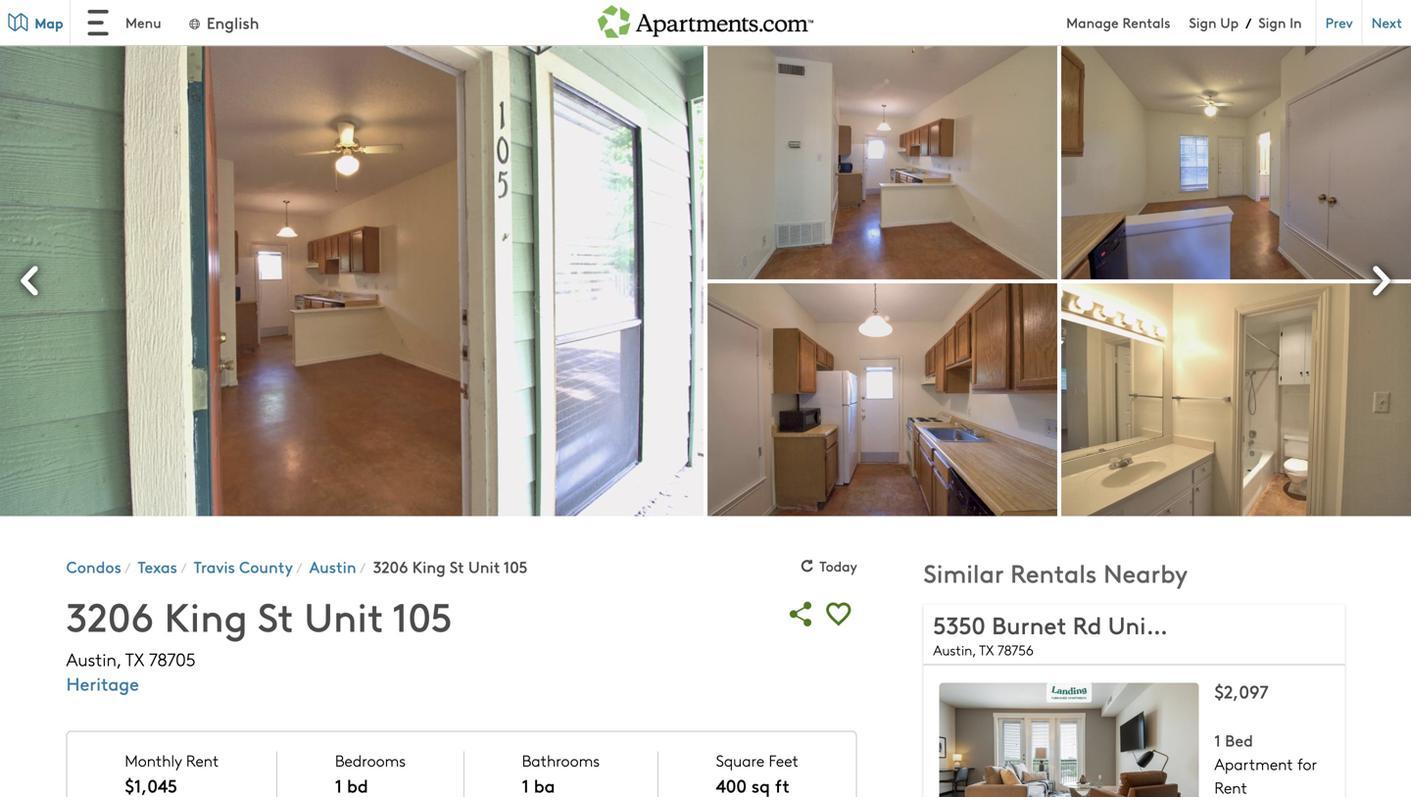 Task type: locate. For each thing, give the bounding box(es) containing it.
1 vertical spatial st
[[258, 588, 294, 643]]

3206 king st unit 105
[[373, 555, 528, 578]]

unit inside 3206 king st unit 105 austin , tx 78705 heritage
[[304, 588, 384, 643]]

tx left '78756'
[[980, 641, 994, 659]]

today
[[820, 556, 858, 576]]

0 horizontal spatial unit
[[304, 588, 384, 643]]

0 vertical spatial st
[[450, 555, 464, 578]]

1 horizontal spatial 105
[[504, 555, 528, 578]]

1 bed
[[1215, 729, 1254, 751]]

3206 inside 3206 king st unit 105 austin , tx 78705 heritage
[[66, 588, 154, 643]]

unit inside 5350 burnet rd unit 406.415218 austin, tx 78756
[[1109, 608, 1156, 641]]

78705
[[149, 647, 196, 671]]

1 vertical spatial rentals
[[1011, 556, 1098, 590]]

king down travis
[[164, 588, 248, 643]]

2 horizontal spatial unit
[[1109, 608, 1156, 641]]

rent
[[186, 750, 219, 771], [1215, 776, 1248, 797]]

bedrooms
[[335, 750, 406, 771]]

0 vertical spatial rentals
[[1123, 13, 1171, 32]]

0 horizontal spatial austin
[[66, 647, 117, 671]]

apartment for rent
[[1215, 753, 1318, 797]]

sign
[[1190, 13, 1217, 32], [1259, 13, 1287, 32]]

rent inside apartment for rent
[[1215, 776, 1248, 797]]

county
[[239, 555, 293, 578]]

manage
[[1067, 13, 1119, 32]]

texas
[[138, 555, 177, 578]]

travis county
[[194, 555, 293, 578]]

rent down apartment
[[1215, 776, 1248, 797]]

rentals up burnet
[[1011, 556, 1098, 590]]

2 sign from the left
[[1259, 13, 1287, 32]]

1 horizontal spatial king
[[413, 555, 446, 578]]

king right austin 'link'
[[413, 555, 446, 578]]

0 horizontal spatial rent
[[186, 750, 219, 771]]

0 vertical spatial austin
[[310, 555, 357, 578]]

1 vertical spatial 3206
[[66, 588, 154, 643]]

square feet
[[716, 750, 799, 771]]

0 vertical spatial 105
[[504, 555, 528, 578]]

0 horizontal spatial st
[[258, 588, 294, 643]]

sign in link
[[1259, 13, 1303, 32]]

0 horizontal spatial tx
[[125, 647, 144, 671]]

1 horizontal spatial st
[[450, 555, 464, 578]]

unit
[[469, 555, 500, 578], [304, 588, 384, 643], [1109, 608, 1156, 641]]

share listing image
[[783, 596, 820, 633]]

austin right "county"
[[310, 555, 357, 578]]

0 horizontal spatial sign
[[1190, 13, 1217, 32]]

in
[[1291, 13, 1303, 32]]

0 vertical spatial king
[[413, 555, 446, 578]]

austin,
[[934, 641, 976, 659]]

5350 burnet rd unit 406.415218 austin, tx 78756
[[934, 608, 1282, 659]]

st inside 3206 king st unit 105 austin , tx 78705 heritage
[[258, 588, 294, 643]]

feet
[[769, 750, 799, 771]]

78756
[[998, 641, 1034, 659]]

unit for 5350 burnet rd unit 406.415218 austin, tx 78756
[[1109, 608, 1156, 641]]

1 vertical spatial rent
[[1215, 776, 1248, 797]]

rentals right manage
[[1123, 13, 1171, 32]]

texas link
[[138, 555, 177, 578]]

manage rentals link
[[1067, 13, 1190, 32]]

1 horizontal spatial unit
[[469, 555, 500, 578]]

1 horizontal spatial rent
[[1215, 776, 1248, 797]]

1 vertical spatial austin
[[66, 647, 117, 671]]

rent right 'monthly'
[[186, 750, 219, 771]]

1 horizontal spatial tx
[[980, 641, 994, 659]]

rentals
[[1123, 13, 1171, 32], [1011, 556, 1098, 590]]

0 horizontal spatial 3206
[[66, 588, 154, 643]]

406.415218
[[1163, 608, 1282, 641]]

austin
[[310, 555, 357, 578], [66, 647, 117, 671]]

next link
[[1363, 0, 1412, 45]]

king inside 3206 king st unit 105 austin , tx 78705 heritage
[[164, 588, 248, 643]]

menu button
[[71, 0, 177, 45]]

austin left 78705
[[66, 647, 117, 671]]

austin link
[[310, 555, 357, 578]]

0 vertical spatial rent
[[186, 750, 219, 771]]

for
[[1298, 753, 1318, 774]]

sign left in
[[1259, 13, 1287, 32]]

king
[[413, 555, 446, 578], [164, 588, 248, 643]]

1 horizontal spatial sign
[[1259, 13, 1287, 32]]

3206 for 3206 king st unit 105
[[373, 555, 408, 578]]

1 sign from the left
[[1190, 13, 1217, 32]]

0 vertical spatial 3206
[[373, 555, 408, 578]]

st
[[450, 555, 464, 578], [258, 588, 294, 643]]

1 vertical spatial king
[[164, 588, 248, 643]]

1 vertical spatial 105
[[392, 588, 453, 643]]

0 horizontal spatial rentals
[[1011, 556, 1098, 590]]

up
[[1221, 13, 1240, 32]]

menu
[[126, 13, 161, 32]]

tx
[[980, 641, 994, 659], [125, 647, 144, 671]]

1 horizontal spatial rentals
[[1123, 13, 1171, 32]]

map link
[[0, 0, 71, 45]]

105 inside 3206 king st unit 105 austin , tx 78705 heritage
[[392, 588, 453, 643]]

3206
[[373, 555, 408, 578], [66, 588, 154, 643]]

3206 right austin 'link'
[[373, 555, 408, 578]]

rentals inside the manage rentals sign up / sign in
[[1123, 13, 1171, 32]]

3206 king st unit 105 austin , tx 78705 heritage
[[66, 588, 453, 696]]

1 horizontal spatial 3206
[[373, 555, 408, 578]]

0 horizontal spatial king
[[164, 588, 248, 643]]

sign left "up"
[[1190, 13, 1217, 32]]

unit for 3206 king st unit 105 austin , tx 78705 heritage
[[304, 588, 384, 643]]

monthly rent
[[125, 750, 219, 771]]

next
[[1372, 13, 1403, 32]]

king for 3206 king st unit 105 austin , tx 78705 heritage
[[164, 588, 248, 643]]

105
[[504, 555, 528, 578], [392, 588, 453, 643]]

3206 up ,
[[66, 588, 154, 643]]

0 horizontal spatial 105
[[392, 588, 453, 643]]

3206 for 3206 king st unit 105 austin , tx 78705 heritage
[[66, 588, 154, 643]]

tx right ,
[[125, 647, 144, 671]]

burnet
[[992, 608, 1067, 641]]



Task type: vqa. For each thing, say whether or not it's contained in the screenshot.
previous image
yes



Task type: describe. For each thing, give the bounding box(es) containing it.
,
[[117, 647, 121, 671]]

map
[[35, 13, 63, 32]]

rd
[[1073, 608, 1102, 641]]

previous image
[[8, 258, 55, 305]]

english
[[207, 11, 259, 33]]

king for 3206 king st unit 105
[[413, 555, 446, 578]]

next image
[[1357, 258, 1404, 305]]

similar
[[924, 556, 1004, 590]]

similar rentals nearby
[[924, 556, 1188, 590]]

105 for 3206 king st unit 105 austin , tx 78705 heritage
[[392, 588, 453, 643]]

st for 3206 king st unit 105 austin , tx 78705 heritage
[[258, 588, 294, 643]]

rentals for similar
[[1011, 556, 1098, 590]]

english link
[[187, 11, 259, 33]]

apartments.com logo image
[[598, 0, 814, 38]]

unit for 3206 king st unit 105
[[469, 555, 500, 578]]

heritage link
[[66, 671, 139, 696]]

$2,097
[[1215, 679, 1270, 703]]

sign up link
[[1190, 13, 1240, 32]]

travis county link
[[194, 555, 293, 578]]

1 horizontal spatial austin
[[310, 555, 357, 578]]

1
[[1215, 729, 1222, 751]]

prev
[[1326, 13, 1354, 32]]

105 for 3206 king st unit 105
[[504, 555, 528, 578]]

condos
[[66, 555, 121, 578]]

bathrooms
[[522, 750, 600, 771]]

square
[[716, 750, 765, 771]]

rentals for manage
[[1123, 13, 1171, 32]]

tx inside 3206 king st unit 105 austin , tx 78705 heritage
[[125, 647, 144, 671]]

condos link
[[66, 555, 121, 578]]

manage rentals sign up / sign in
[[1067, 13, 1303, 32]]

austin inside 3206 king st unit 105 austin , tx 78705 heritage
[[66, 647, 117, 671]]

monthly
[[125, 750, 182, 771]]

bed
[[1226, 729, 1254, 751]]

nearby
[[1104, 556, 1188, 590]]

st for 3206 king st unit 105
[[450, 555, 464, 578]]

building photo - 5350 burnet rd image
[[940, 683, 1200, 797]]

travis
[[194, 555, 235, 578]]

apartment
[[1215, 753, 1294, 774]]

5350
[[934, 608, 986, 641]]

heritage
[[66, 671, 139, 696]]

prev link
[[1316, 0, 1363, 45]]

/
[[1246, 13, 1252, 32]]

tx inside 5350 burnet rd unit 406.415218 austin, tx 78756
[[980, 641, 994, 659]]



